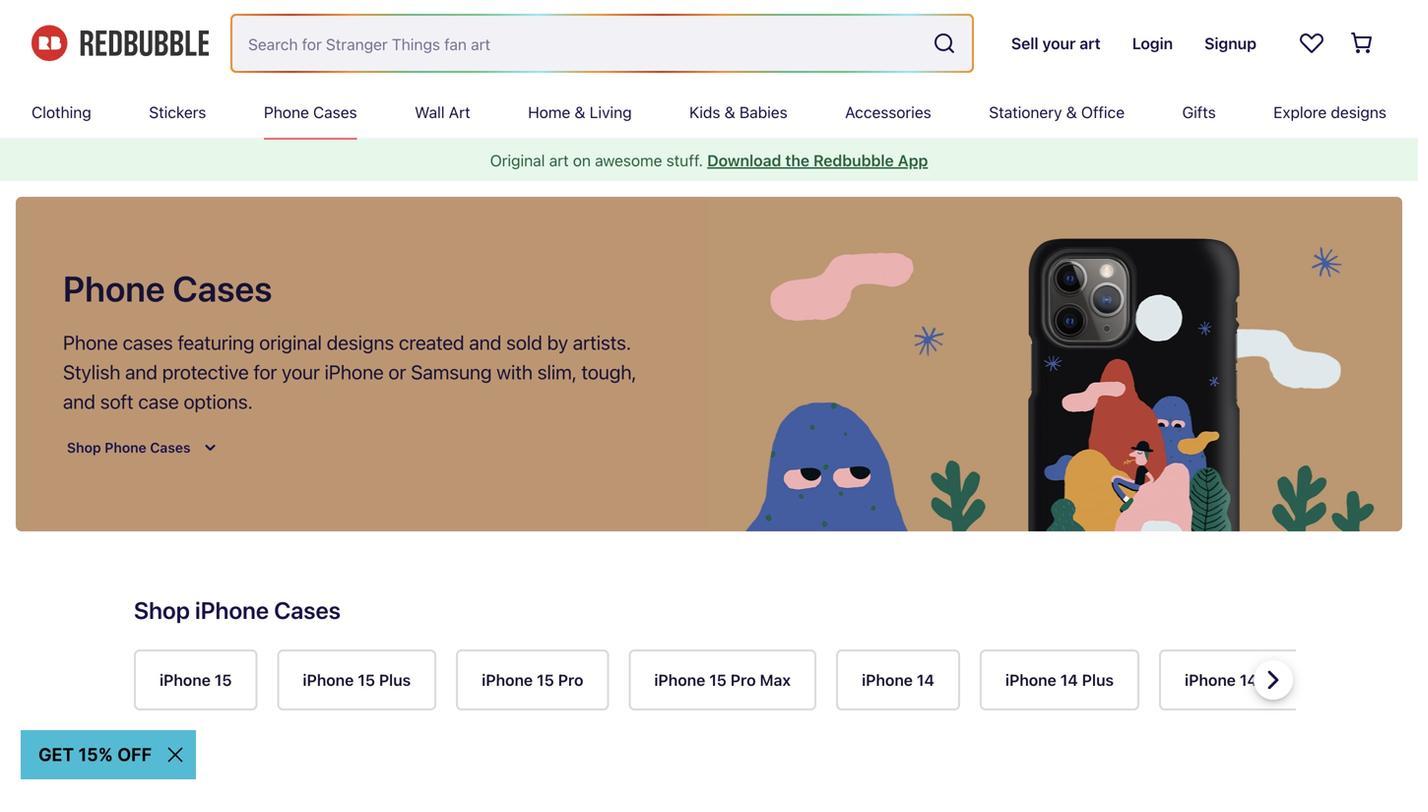 Task type: describe. For each thing, give the bounding box(es) containing it.
tough,
[[582, 360, 636, 384]]

14 for iphone 14 plus
[[1060, 671, 1078, 690]]

iphone 14 plus link
[[980, 650, 1140, 711]]

home & living
[[528, 103, 632, 122]]

designs inside menu bar
[[1331, 103, 1387, 122]]

app
[[898, 151, 928, 170]]

iphone 14 link
[[836, 650, 960, 711]]

by
[[547, 331, 568, 354]]

iphone for iphone 15 pro max
[[654, 671, 705, 690]]

iphone 14 plus
[[1005, 671, 1114, 690]]

1 vertical spatial phone
[[63, 267, 165, 309]]

iphone 14
[[862, 671, 935, 690]]

iphone 14 pro link
[[1159, 650, 1313, 711]]

0 vertical spatial cases
[[313, 103, 357, 122]]

soft
[[100, 390, 133, 413]]

or
[[389, 360, 406, 384]]

iphone 15
[[160, 671, 232, 690]]

14 for iphone 14
[[917, 671, 935, 690]]

pro for iphone 15 pro max
[[731, 671, 756, 690]]

home
[[528, 103, 570, 122]]

2 horizontal spatial and
[[469, 331, 502, 354]]

iphone for iphone 14
[[862, 671, 913, 690]]

original
[[259, 331, 322, 354]]

living
[[590, 103, 632, 122]]

art
[[549, 151, 569, 170]]

15 for iphone 15 pro max
[[709, 671, 727, 690]]

iphone 15 pro
[[482, 671, 583, 690]]

phone cases featuring original designs created and sold by artists. stylish and protective for your iphone or samsung with slim, tough, and soft case options.
[[63, 331, 636, 413]]

& for kids
[[725, 103, 735, 122]]

iphone for iphone 14 plus
[[1005, 671, 1057, 690]]

shop
[[134, 597, 190, 624]]

phone inside phone cases featuring original designs created and sold by artists. stylish and protective for your iphone or samsung with slim, tough, and soft case options.
[[63, 331, 118, 354]]

iphone for iphone 14 pro
[[1185, 671, 1236, 690]]

art
[[449, 103, 470, 122]]

kids & babies
[[689, 103, 788, 122]]

explore designs
[[1274, 103, 1387, 122]]

iphone 15 link
[[134, 650, 257, 711]]

for
[[254, 360, 277, 384]]

explore
[[1274, 103, 1327, 122]]

pro for iphone 14 pro
[[1261, 671, 1287, 690]]

wall art link
[[415, 87, 470, 138]]

cases
[[123, 331, 173, 354]]

phone cases link
[[264, 87, 357, 138]]

options.
[[184, 390, 253, 413]]

stickers link
[[149, 87, 206, 138]]

stationery & office
[[989, 103, 1125, 122]]

1 vertical spatial phone cases
[[63, 267, 272, 309]]

accessories
[[845, 103, 931, 122]]

iphone 15 pro max link
[[629, 650, 817, 711]]

0 vertical spatial phone
[[264, 103, 309, 122]]

iphone inside phone cases featuring original designs created and sold by artists. stylish and protective for your iphone or samsung with slim, tough, and soft case options.
[[325, 360, 384, 384]]

15 for iphone 15
[[215, 671, 232, 690]]



Task type: vqa. For each thing, say whether or not it's contained in the screenshot.
Gifts link
yes



Task type: locate. For each thing, give the bounding box(es) containing it.
wall art
[[415, 103, 470, 122]]

14 for iphone 14 pro
[[1240, 671, 1258, 690]]

samsung
[[411, 360, 492, 384]]

2 vertical spatial cases
[[274, 597, 341, 624]]

2 vertical spatial phone
[[63, 331, 118, 354]]

& left office
[[1066, 103, 1077, 122]]

1 14 from the left
[[917, 671, 935, 690]]

0 vertical spatial phone cases
[[264, 103, 357, 122]]

designs right explore at the right top of page
[[1331, 103, 1387, 122]]

1 plus from the left
[[379, 671, 411, 690]]

2 vertical spatial and
[[63, 390, 95, 413]]

3 14 from the left
[[1240, 671, 1258, 690]]

1 & from the left
[[575, 103, 586, 122]]

0 horizontal spatial &
[[575, 103, 586, 122]]

featuring
[[178, 331, 255, 354]]

babies
[[740, 103, 788, 122]]

0 horizontal spatial and
[[63, 390, 95, 413]]

1 horizontal spatial &
[[725, 103, 735, 122]]

pro for iphone 15 pro
[[558, 671, 583, 690]]

menu bar
[[32, 87, 1387, 138]]

2 horizontal spatial 14
[[1240, 671, 1258, 690]]

plus for iphone 14 plus
[[1082, 671, 1114, 690]]

designs inside phone cases featuring original designs created and sold by artists. stylish and protective for your iphone or samsung with slim, tough, and soft case options.
[[327, 331, 394, 354]]

1 15 from the left
[[215, 671, 232, 690]]

& left living
[[575, 103, 586, 122]]

created
[[399, 331, 464, 354]]

protective
[[162, 360, 249, 384]]

0 vertical spatial and
[[469, 331, 502, 354]]

phone cases inside menu bar
[[264, 103, 357, 122]]

awesome
[[595, 151, 662, 170]]

with
[[497, 360, 533, 384]]

iphone
[[325, 360, 384, 384], [195, 597, 269, 624], [160, 671, 211, 690], [303, 671, 354, 690], [482, 671, 533, 690], [654, 671, 705, 690], [862, 671, 913, 690], [1005, 671, 1057, 690], [1185, 671, 1236, 690]]

2 pro from the left
[[731, 671, 756, 690]]

wall
[[415, 103, 445, 122]]

gifts link
[[1182, 87, 1216, 138]]

and
[[469, 331, 502, 354], [125, 360, 158, 384], [63, 390, 95, 413]]

3 & from the left
[[1066, 103, 1077, 122]]

1 vertical spatial cases
[[172, 267, 272, 309]]

download
[[707, 151, 781, 170]]

&
[[575, 103, 586, 122], [725, 103, 735, 122], [1066, 103, 1077, 122]]

cases left wall
[[313, 103, 357, 122]]

and down cases
[[125, 360, 158, 384]]

designs up or
[[327, 331, 394, 354]]

None field
[[232, 16, 972, 71]]

iphone 15 plus link
[[277, 650, 437, 711]]

3 15 from the left
[[537, 671, 554, 690]]

& for home
[[575, 103, 586, 122]]

the
[[785, 151, 810, 170]]

on
[[573, 151, 591, 170]]

designs
[[1331, 103, 1387, 122], [327, 331, 394, 354]]

Search term search field
[[232, 16, 925, 71]]

1 horizontal spatial plus
[[1082, 671, 1114, 690]]

shop iphone cases
[[134, 597, 341, 624]]

iphone 15 pro max
[[654, 671, 791, 690]]

3 pro from the left
[[1261, 671, 1287, 690]]

kids
[[689, 103, 720, 122]]

iphone for iphone 15
[[160, 671, 211, 690]]

1 horizontal spatial and
[[125, 360, 158, 384]]

stylish
[[63, 360, 120, 384]]

cases
[[313, 103, 357, 122], [172, 267, 272, 309], [274, 597, 341, 624]]

phone
[[264, 103, 309, 122], [63, 267, 165, 309], [63, 331, 118, 354]]

stickers
[[149, 103, 206, 122]]

1 vertical spatial and
[[125, 360, 158, 384]]

plus for iphone 15 plus
[[379, 671, 411, 690]]

menu bar containing clothing
[[32, 87, 1387, 138]]

sold
[[506, 331, 542, 354]]

redbubble logo image
[[32, 25, 209, 61]]

explore designs link
[[1274, 87, 1387, 138]]

0 horizontal spatial pro
[[558, 671, 583, 690]]

1 pro from the left
[[558, 671, 583, 690]]

gifts
[[1182, 103, 1216, 122]]

download the redbubble app link
[[707, 151, 928, 170]]

1 vertical spatial designs
[[327, 331, 394, 354]]

original art on awesome stuff. download the redbubble app
[[490, 151, 928, 170]]

0 horizontal spatial designs
[[327, 331, 394, 354]]

your
[[282, 360, 320, 384]]

stationery & office link
[[989, 87, 1125, 138]]

0 horizontal spatial 14
[[917, 671, 935, 690]]

iphone 14 pro
[[1185, 671, 1287, 690]]

iphone for iphone 15 pro
[[482, 671, 533, 690]]

artists.
[[573, 331, 631, 354]]

1 horizontal spatial 14
[[1060, 671, 1078, 690]]

case
[[138, 390, 179, 413]]

phone cases
[[264, 103, 357, 122], [63, 267, 272, 309]]

2 horizontal spatial pro
[[1261, 671, 1287, 690]]

home & living link
[[528, 87, 632, 138]]

slim,
[[537, 360, 577, 384]]

& for stationery
[[1066, 103, 1077, 122]]

and down the 'stylish'
[[63, 390, 95, 413]]

iphone for iphone 15 plus
[[303, 671, 354, 690]]

kids & babies link
[[689, 87, 788, 138]]

stationery
[[989, 103, 1062, 122]]

15
[[215, 671, 232, 690], [358, 671, 375, 690], [537, 671, 554, 690], [709, 671, 727, 690]]

clothing
[[32, 103, 91, 122]]

office
[[1081, 103, 1125, 122]]

2 plus from the left
[[1082, 671, 1114, 690]]

pro
[[558, 671, 583, 690], [731, 671, 756, 690], [1261, 671, 1287, 690]]

iphone 15 pro link
[[456, 650, 609, 711]]

plus
[[379, 671, 411, 690], [1082, 671, 1114, 690]]

2 & from the left
[[725, 103, 735, 122]]

and left sold
[[469, 331, 502, 354]]

original
[[490, 151, 545, 170]]

15 for iphone 15 pro
[[537, 671, 554, 690]]

1 horizontal spatial designs
[[1331, 103, 1387, 122]]

14
[[917, 671, 935, 690], [1060, 671, 1078, 690], [1240, 671, 1258, 690]]

2 15 from the left
[[358, 671, 375, 690]]

4 15 from the left
[[709, 671, 727, 690]]

& right kids
[[725, 103, 735, 122]]

stuff.
[[666, 151, 703, 170]]

accessories link
[[845, 87, 931, 138]]

0 horizontal spatial plus
[[379, 671, 411, 690]]

2 14 from the left
[[1060, 671, 1078, 690]]

cases up iphone 15 plus
[[274, 597, 341, 624]]

cases up featuring
[[172, 267, 272, 309]]

15 for iphone 15 plus
[[358, 671, 375, 690]]

clothing link
[[32, 87, 91, 138]]

iphone 15 plus
[[303, 671, 411, 690]]

max
[[760, 671, 791, 690]]

2 horizontal spatial &
[[1066, 103, 1077, 122]]

redbubble
[[813, 151, 894, 170]]

0 vertical spatial designs
[[1331, 103, 1387, 122]]

1 horizontal spatial pro
[[731, 671, 756, 690]]



